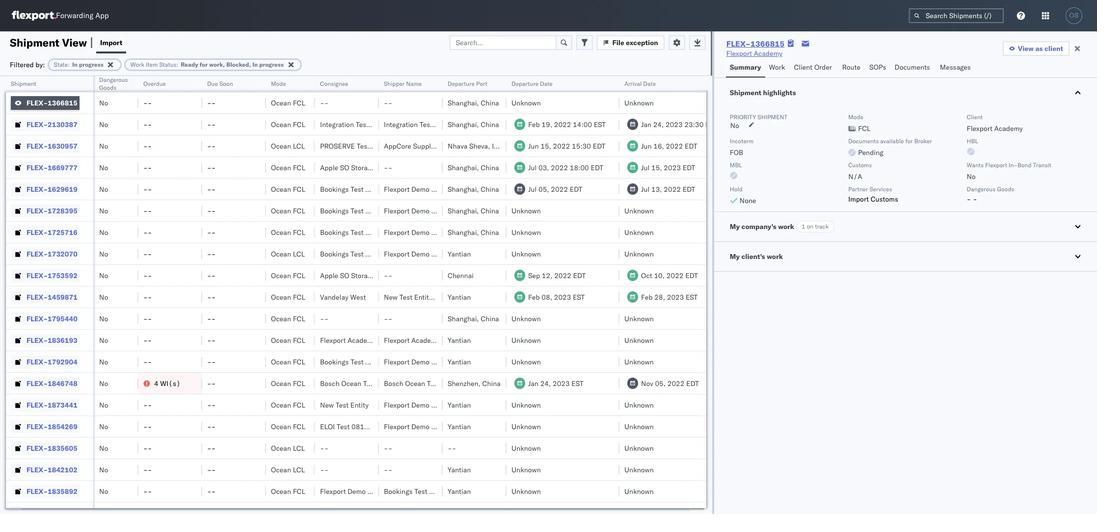 Task type: locate. For each thing, give the bounding box(es) containing it.
0 vertical spatial not
[[393, 163, 407, 172]]

est for feb 28, 2023 est
[[686, 293, 698, 302]]

1 not from the top
[[393, 163, 407, 172]]

customs down the services
[[871, 195, 899, 204]]

so for chennai
[[340, 271, 349, 280]]

1 my from the top
[[730, 222, 740, 231]]

0 horizontal spatial progress
[[79, 61, 104, 68]]

no right 1854269
[[99, 423, 108, 431]]

2 use) from the top
[[408, 271, 426, 280]]

no for flex-1725716
[[99, 228, 108, 237]]

2 my from the top
[[730, 252, 740, 261]]

1 horizontal spatial goods
[[997, 186, 1015, 193]]

2 date from the left
[[643, 80, 656, 87]]

1854269
[[48, 423, 78, 431]]

flex-1366815 inside button
[[27, 98, 78, 107]]

jul down jul 03, 2022 18:00 edt
[[528, 185, 537, 194]]

flex- up flex-1459871 button
[[27, 271, 48, 280]]

shanghai, for flex-1366815
[[448, 98, 479, 107]]

8 yantian from the top
[[448, 487, 471, 496]]

3 ocean fcl from the top
[[271, 163, 305, 172]]

storage up west
[[351, 271, 375, 280]]

4 resize handle column header from the left
[[254, 76, 266, 515]]

flex-1366815 up the flexport academy
[[727, 39, 785, 49]]

no right 1835892
[[99, 487, 108, 496]]

5 resize handle column header from the left
[[303, 76, 315, 515]]

0 horizontal spatial jan
[[528, 379, 539, 388]]

client order button
[[790, 58, 839, 78]]

(us)
[[378, 336, 396, 345]]

05,
[[539, 185, 549, 194], [655, 379, 666, 388]]

date inside button
[[540, 80, 553, 87]]

apple so storage (do not use) for chennai
[[320, 271, 426, 280]]

shipper for flex-1629619
[[431, 185, 456, 194]]

dangerous down import button
[[99, 76, 128, 83]]

flexport demo shipper co. for 1629619
[[384, 185, 467, 194]]

so
[[340, 163, 349, 172], [340, 271, 349, 280]]

ocean fcl for flex-1835892
[[271, 487, 305, 496]]

consignee for flex-1725716
[[365, 228, 398, 237]]

jun left 16,
[[641, 142, 652, 151]]

feb left 08,
[[528, 293, 540, 302]]

arrival
[[625, 80, 642, 87]]

1 vertical spatial (do
[[377, 271, 391, 280]]

2022 right 19,
[[554, 120, 571, 129]]

shipment inside shipment highlights 'button'
[[730, 88, 762, 97]]

no right 1459871
[[99, 293, 108, 302]]

on
[[807, 223, 814, 230]]

bookings test consignee for flex-1728395
[[320, 206, 398, 215]]

jun up 03,
[[528, 142, 539, 151]]

feb 19, 2022 14:00 est
[[528, 120, 606, 129]]

lcl for flex-1732070
[[293, 250, 305, 259]]

0 horizontal spatial bosch
[[320, 379, 340, 388]]

15, down 19,
[[541, 142, 551, 151]]

0 vertical spatial mode
[[271, 80, 286, 87]]

customs n/a
[[849, 162, 872, 181]]

flex-1846748
[[27, 379, 78, 388]]

0 horizontal spatial :
[[68, 61, 70, 68]]

fcl for flex-1792904
[[293, 358, 305, 367]]

resize handle column header for departure port
[[495, 76, 507, 515]]

4 lcl from the top
[[293, 466, 305, 475]]

flex- up flex-1854269 button
[[27, 401, 48, 410]]

no right 1795440 at the left of the page
[[99, 315, 108, 323]]

0 vertical spatial apple so storage (do not use)
[[320, 163, 426, 172]]

1 horizontal spatial progress
[[259, 61, 284, 68]]

0 vertical spatial goods
[[99, 84, 116, 91]]

apple so storage (do not use) for shanghai, china
[[320, 163, 426, 172]]

date inside "button"
[[643, 80, 656, 87]]

no for flex-1728395
[[99, 206, 108, 215]]

1 departure from the left
[[448, 80, 475, 87]]

5 yantian from the top
[[448, 401, 471, 410]]

client left "order"
[[794, 63, 813, 72]]

0 horizontal spatial 15,
[[541, 142, 551, 151]]

my inside button
[[730, 252, 740, 261]]

ocean for 1728395
[[271, 206, 291, 215]]

not for shanghai, china
[[393, 163, 407, 172]]

academy right inc.
[[411, 336, 440, 345]]

6 shanghai, china from the top
[[448, 228, 499, 237]]

no right '1669777'
[[99, 163, 108, 172]]

resize handle column header for dangerous goods
[[127, 76, 138, 515]]

1 vertical spatial shipment
[[11, 80, 36, 87]]

edt up feb 08, 2023 est
[[573, 271, 586, 280]]

0 vertical spatial 1366815
[[751, 39, 785, 49]]

1 resize handle column header from the left
[[82, 76, 93, 515]]

bookings test consignee
[[320, 185, 398, 194], [320, 206, 398, 215], [320, 228, 398, 237], [320, 250, 398, 259], [320, 358, 398, 367], [384, 487, 462, 496]]

feb for feb 08, 2023 est
[[528, 293, 540, 302]]

progress up dangerous goods
[[79, 61, 104, 68]]

lcl for flex-1835605
[[293, 444, 305, 453]]

bosch down (us)
[[384, 379, 403, 388]]

shipment down the filtered
[[11, 80, 36, 87]]

0 horizontal spatial entity
[[351, 401, 369, 410]]

flexport inside wants flexport in-bond transit no
[[986, 162, 1008, 169]]

2 yantian from the top
[[448, 293, 471, 302]]

0 vertical spatial shipment
[[10, 36, 59, 49]]

2 shanghai, china from the top
[[448, 120, 499, 129]]

documents up shipment highlights 'button'
[[895, 63, 930, 72]]

24,
[[653, 120, 664, 129], [540, 379, 551, 388]]

5 ocean fcl from the top
[[271, 206, 305, 215]]

1 horizontal spatial 24,
[[653, 120, 664, 129]]

1 vertical spatial apple so storage (do not use)
[[320, 271, 426, 280]]

2 lcl from the top
[[293, 250, 305, 259]]

client up hbl at the right
[[967, 113, 983, 121]]

flex-1753592
[[27, 271, 78, 280]]

so up vandelay west
[[340, 271, 349, 280]]

1459871
[[48, 293, 78, 302]]

1 vertical spatial documents
[[849, 137, 879, 145]]

in right blocked,
[[252, 61, 258, 68]]

academy left (us)
[[348, 336, 376, 345]]

1 vertical spatial dangerous
[[967, 186, 996, 193]]

1 horizontal spatial client
[[967, 113, 983, 121]]

edt for jun 16, 2022 edt
[[685, 142, 698, 151]]

est for jan 24, 2023 est
[[572, 379, 584, 388]]

ocean fcl for flex-1836193
[[271, 336, 305, 345]]

3 ocean lcl from the top
[[271, 444, 305, 453]]

ocean fcl for flex-1629619
[[271, 185, 305, 194]]

2 shanghai, from the top
[[448, 120, 479, 129]]

flex- for flex-1835605 button
[[27, 444, 48, 453]]

2 so from the top
[[340, 271, 349, 280]]

6 yantian from the top
[[448, 423, 471, 431]]

2 departure from the left
[[512, 80, 539, 87]]

5 shanghai, from the top
[[448, 206, 479, 215]]

filtered
[[10, 60, 34, 69]]

ocean
[[271, 98, 291, 107], [271, 120, 291, 129], [271, 142, 291, 151], [271, 163, 291, 172], [271, 185, 291, 194], [271, 206, 291, 215], [271, 228, 291, 237], [271, 250, 291, 259], [271, 271, 291, 280], [271, 293, 291, 302], [271, 315, 291, 323], [271, 336, 291, 345], [271, 358, 291, 367], [271, 379, 291, 388], [341, 379, 362, 388], [405, 379, 425, 388], [271, 401, 291, 410], [271, 423, 291, 431], [271, 444, 291, 453], [271, 466, 291, 475], [271, 487, 291, 496]]

edt right nov
[[687, 379, 699, 388]]

0 vertical spatial work
[[778, 222, 795, 231]]

1 horizontal spatial new
[[384, 293, 398, 302]]

1 horizontal spatial bosch
[[384, 379, 403, 388]]

jun 15, 2022 15:30 edt
[[528, 142, 606, 151]]

flex-1854269
[[27, 423, 78, 431]]

no right 1732070
[[99, 250, 108, 259]]

1 vertical spatial 1366815
[[48, 98, 78, 107]]

7 yantian from the top
[[448, 466, 471, 475]]

1 horizontal spatial date
[[643, 80, 656, 87]]

no right 1842102
[[99, 466, 108, 475]]

flexport demo shipper co. for 1873441
[[384, 401, 467, 410]]

new up the eloi
[[320, 401, 334, 410]]

shanghai, for flex-2130387
[[448, 120, 479, 129]]

my left client's
[[730, 252, 740, 261]]

1 lcl from the top
[[293, 142, 305, 151]]

flex- for the "flex-1753592" button
[[27, 271, 48, 280]]

0 vertical spatial apple
[[320, 163, 338, 172]]

0 vertical spatial customs
[[849, 162, 872, 169]]

7 ocean fcl from the top
[[271, 271, 305, 280]]

flex- down flex-1854269 button
[[27, 444, 48, 453]]

ocean for 1835605
[[271, 444, 291, 453]]

1 horizontal spatial bosch ocean test
[[384, 379, 440, 388]]

1 vertical spatial mode
[[849, 113, 864, 121]]

6 shanghai, from the top
[[448, 228, 479, 237]]

2 ocean fcl from the top
[[271, 120, 305, 129]]

4 ocean lcl from the top
[[271, 466, 305, 475]]

1 horizontal spatial work
[[769, 63, 785, 72]]

flex- up flex-1725716 button
[[27, 206, 48, 215]]

2 storage from the top
[[351, 271, 375, 280]]

1 horizontal spatial for
[[906, 137, 913, 145]]

flex-2130387
[[27, 120, 78, 129]]

1 vertical spatial for
[[906, 137, 913, 145]]

1 horizontal spatial flex-1366815
[[727, 39, 785, 49]]

import down app
[[100, 38, 122, 47]]

flex- up flex-1732070 button
[[27, 228, 48, 237]]

use) up new test entity 2
[[408, 271, 426, 280]]

inc.
[[397, 336, 409, 345]]

fcl for flex-1836193
[[293, 336, 305, 345]]

0 horizontal spatial new
[[320, 401, 334, 410]]

shipment for shipment view
[[10, 36, 59, 49]]

my left company's
[[730, 222, 740, 231]]

0 vertical spatial 24,
[[653, 120, 664, 129]]

1 vertical spatial import
[[849, 195, 869, 204]]

2 apple so storage (do not use) from the top
[[320, 271, 426, 280]]

flexport academy (sz) ltd.
[[384, 336, 472, 345]]

1 apple from the top
[[320, 163, 338, 172]]

my company's work
[[730, 222, 795, 231]]

0 horizontal spatial in
[[72, 61, 78, 68]]

none
[[740, 196, 757, 205]]

customs inside partner services import customs
[[871, 195, 899, 204]]

0 horizontal spatial bosch ocean test
[[320, 379, 376, 388]]

no right 1835605
[[99, 444, 108, 453]]

edt down 23:30
[[685, 142, 698, 151]]

flex- down flex-1669777 button
[[27, 185, 48, 194]]

resize handle column header for consignee
[[367, 76, 379, 515]]

1 horizontal spatial view
[[1018, 44, 1034, 53]]

1 horizontal spatial in
[[252, 61, 258, 68]]

1 jun from the left
[[528, 142, 539, 151]]

1 bosch from the left
[[320, 379, 340, 388]]

no right "1630957"
[[99, 142, 108, 151]]

2 progress from the left
[[259, 61, 284, 68]]

co.
[[457, 185, 467, 194], [457, 206, 467, 215], [457, 228, 467, 237], [457, 250, 467, 259], [457, 358, 467, 367], [457, 401, 467, 410], [457, 423, 467, 431], [394, 487, 403, 496]]

4 wi(s)
[[154, 379, 181, 388]]

customs up n/a
[[849, 162, 872, 169]]

bosch ocean test up new test entity
[[320, 379, 376, 388]]

new test entity 2
[[384, 293, 439, 302]]

3 yantian from the top
[[448, 336, 471, 345]]

departure for departure date
[[512, 80, 539, 87]]

china
[[481, 98, 499, 107], [481, 120, 499, 129], [481, 163, 499, 172], [481, 185, 499, 194], [481, 206, 499, 215], [481, 228, 499, 237], [481, 315, 499, 323], [482, 379, 501, 388]]

feb left 19,
[[528, 120, 540, 129]]

jul up jul 13, 2022 edt in the right top of the page
[[641, 163, 650, 172]]

1 vertical spatial my
[[730, 252, 740, 261]]

0 horizontal spatial 05,
[[539, 185, 549, 194]]

jun
[[528, 142, 539, 151], [641, 142, 652, 151]]

flex- down flex-1835605 button
[[27, 466, 48, 475]]

2 vertical spatial shipment
[[730, 88, 762, 97]]

4 yantian from the top
[[448, 358, 471, 367]]

0 horizontal spatial 24,
[[540, 379, 551, 388]]

not up new test entity 2
[[393, 271, 407, 280]]

appcore supply ltd
[[384, 142, 446, 151]]

1 ocean fcl from the top
[[271, 98, 305, 107]]

1 horizontal spatial jan
[[641, 120, 652, 129]]

departure
[[448, 80, 475, 87], [512, 80, 539, 87]]

ocean fcl for flex-1725716
[[271, 228, 305, 237]]

2022 right 16,
[[666, 142, 683, 151]]

1 : from the left
[[68, 61, 70, 68]]

1 horizontal spatial 05,
[[655, 379, 666, 388]]

no right 1725716
[[99, 228, 108, 237]]

messages
[[940, 63, 971, 72]]

ocean for 1629619
[[271, 185, 291, 194]]

flex-1459871
[[27, 293, 78, 302]]

yantian for flex-1836193
[[448, 336, 471, 345]]

0 vertical spatial 15,
[[541, 142, 551, 151]]

1 vertical spatial goods
[[997, 186, 1015, 193]]

15 ocean fcl from the top
[[271, 487, 305, 496]]

flex- for flex-1873441 button
[[27, 401, 48, 410]]

1 yantian from the top
[[448, 250, 471, 259]]

summary button
[[726, 58, 765, 78]]

no for flex-1732070
[[99, 250, 108, 259]]

1795440
[[48, 315, 78, 323]]

14 ocean fcl from the top
[[271, 423, 305, 431]]

jul for jul 03, 2022 18:00 edt
[[528, 163, 537, 172]]

resize handle column header
[[82, 76, 93, 515], [127, 76, 138, 515], [191, 76, 202, 515], [254, 76, 266, 515], [303, 76, 315, 515], [367, 76, 379, 515], [431, 76, 443, 515], [495, 76, 507, 515], [608, 76, 620, 515]]

2022 right 10, at bottom right
[[667, 271, 684, 280]]

0 vertical spatial so
[[340, 163, 349, 172]]

1 vertical spatial use)
[[408, 271, 426, 280]]

9 resize handle column header from the left
[[608, 76, 620, 515]]

1 horizontal spatial import
[[849, 195, 869, 204]]

1 apple so storage (do not use) from the top
[[320, 163, 426, 172]]

1 vertical spatial work
[[767, 252, 783, 261]]

1 vertical spatial flex-1366815
[[27, 98, 78, 107]]

1 use) from the top
[[408, 163, 426, 172]]

3 shanghai, from the top
[[448, 163, 479, 172]]

apple up vandelay
[[320, 271, 338, 280]]

0 horizontal spatial departure
[[448, 80, 475, 87]]

2 : from the left
[[177, 61, 178, 68]]

view left as
[[1018, 44, 1034, 53]]

1 vertical spatial client
[[967, 113, 983, 121]]

flex- up flex-1835605 button
[[27, 423, 48, 431]]

not
[[393, 163, 407, 172], [393, 271, 407, 280]]

yantian for flex-1459871
[[448, 293, 471, 302]]

0 vertical spatial 05,
[[539, 185, 549, 194]]

2 apple from the top
[[320, 271, 338, 280]]

incoterm
[[730, 137, 754, 145]]

0 vertical spatial my
[[730, 222, 740, 231]]

sheva,
[[469, 142, 490, 151]]

flex- down flex-1842102 button at left
[[27, 487, 48, 496]]

7 shanghai, from the top
[[448, 315, 479, 323]]

1 vertical spatial apple
[[320, 271, 338, 280]]

consignee
[[320, 80, 348, 87], [365, 185, 398, 194], [365, 206, 398, 215], [365, 228, 398, 237], [365, 250, 398, 259], [365, 358, 398, 367], [429, 487, 462, 496]]

flex- down shipment button
[[27, 98, 48, 107]]

apple so storage (do not use) down account
[[320, 163, 426, 172]]

no right 2130387
[[99, 120, 108, 129]]

blocked,
[[226, 61, 251, 68]]

fcl for flex-1728395
[[293, 206, 305, 215]]

12 ocean fcl from the top
[[271, 379, 305, 388]]

0 vertical spatial new
[[384, 293, 398, 302]]

0 vertical spatial storage
[[351, 163, 375, 172]]

goods down wants flexport in-bond transit no
[[997, 186, 1015, 193]]

consignee for flex-1792904
[[365, 358, 398, 367]]

west
[[350, 293, 366, 302]]

yantian for flex-1732070
[[448, 250, 471, 259]]

0 vertical spatial jan
[[641, 120, 652, 129]]

(do for shanghai, china
[[377, 163, 391, 172]]

ocean for 1366815
[[271, 98, 291, 107]]

no right 1846748
[[99, 379, 108, 388]]

bosch ocean test down inc.
[[384, 379, 440, 388]]

2 bosch ocean test from the left
[[384, 379, 440, 388]]

storage
[[351, 163, 375, 172], [351, 271, 375, 280]]

10 ocean fcl from the top
[[271, 336, 305, 345]]

0 vertical spatial entity
[[414, 293, 433, 302]]

1 horizontal spatial entity
[[414, 293, 433, 302]]

Search... text field
[[450, 35, 557, 50]]

for left work,
[[200, 61, 208, 68]]

so down proserve
[[340, 163, 349, 172]]

ocean fcl for flex-1795440
[[271, 315, 305, 323]]

china for flex-1725716
[[481, 228, 499, 237]]

1 horizontal spatial departure
[[512, 80, 539, 87]]

flex- for the flex-1835892 button
[[27, 487, 48, 496]]

flexport demo shipper co. for 1732070
[[384, 250, 467, 259]]

1 vertical spatial not
[[393, 271, 407, 280]]

1 shanghai, china from the top
[[448, 98, 499, 107]]

: right by: at left top
[[68, 61, 70, 68]]

mode inside button
[[271, 80, 286, 87]]

ocean fcl for flex-2130387
[[271, 120, 305, 129]]

0 horizontal spatial flex-1366815
[[27, 98, 78, 107]]

no right the 1629619
[[99, 185, 108, 194]]

0 vertical spatial client
[[794, 63, 813, 72]]

1 vertical spatial new
[[320, 401, 334, 410]]

2022 right 12,
[[554, 271, 572, 280]]

new right west
[[384, 293, 398, 302]]

lcl for flex-1842102
[[293, 466, 305, 475]]

date up 19,
[[540, 80, 553, 87]]

4 shanghai, from the top
[[448, 185, 479, 194]]

demo for 1792904
[[411, 358, 430, 367]]

0 horizontal spatial mode
[[271, 80, 286, 87]]

flex- for flex-1669777 button
[[27, 163, 48, 172]]

05, right nov
[[655, 379, 666, 388]]

flex-1732070
[[27, 250, 78, 259]]

0 horizontal spatial client
[[794, 63, 813, 72]]

0 horizontal spatial jun
[[528, 142, 539, 151]]

flex- down flex-2130387 "button"
[[27, 142, 48, 151]]

13 ocean fcl from the top
[[271, 401, 305, 410]]

entity up 081801 on the left bottom of page
[[351, 401, 369, 410]]

1 horizontal spatial 15,
[[652, 163, 662, 172]]

wants
[[967, 162, 984, 169]]

flex-2130387 button
[[11, 118, 79, 131]]

apple so storage (do not use) up west
[[320, 271, 426, 280]]

1 vertical spatial 05,
[[655, 379, 666, 388]]

:
[[68, 61, 70, 68], [177, 61, 178, 68]]

0 horizontal spatial goods
[[99, 84, 116, 91]]

file exception button
[[597, 35, 665, 50], [597, 35, 665, 50]]

1 (do from the top
[[377, 163, 391, 172]]

1 vertical spatial jan
[[528, 379, 539, 388]]

no right 1836193
[[99, 336, 108, 345]]

client inside button
[[794, 63, 813, 72]]

flexport academy
[[727, 49, 783, 58]]

ocean for 1630957
[[271, 142, 291, 151]]

1 vertical spatial 24,
[[540, 379, 551, 388]]

sep
[[528, 271, 540, 280]]

goods inside dangerous goods - -
[[997, 186, 1015, 193]]

jul left 03,
[[528, 163, 537, 172]]

1 vertical spatial storage
[[351, 271, 375, 280]]

1 vertical spatial so
[[340, 271, 349, 280]]

2 (do from the top
[[377, 271, 391, 280]]

flex- up the flex-1836193 button
[[27, 315, 48, 323]]

1 shanghai, from the top
[[448, 98, 479, 107]]

1753592
[[48, 271, 78, 280]]

edt down jul 15, 2023 edt
[[683, 185, 696, 194]]

4
[[154, 379, 158, 388]]

use) for shanghai, china
[[408, 163, 426, 172]]

1 date from the left
[[540, 80, 553, 87]]

2022 left 15:30
[[553, 142, 570, 151]]

6 resize handle column header from the left
[[367, 76, 379, 515]]

0 vertical spatial (do
[[377, 163, 391, 172]]

client inside client flexport academy incoterm fob
[[967, 113, 983, 121]]

1366815 up 2130387
[[48, 98, 78, 107]]

lcl
[[293, 142, 305, 151], [293, 250, 305, 259], [293, 444, 305, 453], [293, 466, 305, 475]]

academy inside client flexport academy incoterm fob
[[995, 124, 1023, 133]]

jul left 13,
[[641, 185, 650, 194]]

apple down proserve
[[320, 163, 338, 172]]

partner services import customs
[[849, 186, 899, 204]]

entity left 2
[[414, 293, 433, 302]]

shipment up by: at left top
[[10, 36, 59, 49]]

3 lcl from the top
[[293, 444, 305, 453]]

1 vertical spatial customs
[[871, 195, 899, 204]]

flex-
[[727, 39, 751, 49], [27, 98, 48, 107], [27, 120, 48, 129], [27, 142, 48, 151], [27, 163, 48, 172], [27, 185, 48, 194], [27, 206, 48, 215], [27, 228, 48, 237], [27, 250, 48, 259], [27, 271, 48, 280], [27, 293, 48, 302], [27, 315, 48, 323], [27, 336, 48, 345], [27, 358, 48, 367], [27, 379, 48, 388], [27, 401, 48, 410], [27, 423, 48, 431], [27, 444, 48, 453], [27, 466, 48, 475], [27, 487, 48, 496]]

lcl for flex-1630957
[[293, 142, 305, 151]]

shipment up priority
[[730, 88, 762, 97]]

2022 for jul 03, 2022 18:00 edt
[[551, 163, 568, 172]]

flex-1629619
[[27, 185, 78, 194]]

feb
[[528, 120, 540, 129], [528, 293, 540, 302], [641, 293, 653, 302]]

by:
[[36, 60, 45, 69]]

use)
[[408, 163, 426, 172], [408, 271, 426, 280]]

no right 1792904
[[99, 358, 108, 367]]

2
[[434, 293, 439, 302]]

edt for jul 13, 2022 edt
[[683, 185, 696, 194]]

1366815 up the flexport academy
[[751, 39, 785, 49]]

dangerous inside dangerous goods - -
[[967, 186, 996, 193]]

0 vertical spatial for
[[200, 61, 208, 68]]

no for flex-1854269
[[99, 423, 108, 431]]

ocean fcl for flex-1846748
[[271, 379, 305, 388]]

1728395
[[48, 206, 78, 215]]

shipper inside shipper name button
[[384, 80, 405, 87]]

0 vertical spatial use)
[[408, 163, 426, 172]]

feb left 28,
[[641, 293, 653, 302]]

view as client button
[[1003, 41, 1070, 56]]

0 vertical spatial documents
[[895, 63, 930, 72]]

7 shanghai, china from the top
[[448, 315, 499, 323]]

edt for oct 10, 2022 edt
[[686, 271, 698, 280]]

1 so from the top
[[340, 163, 349, 172]]

1725716
[[48, 228, 78, 237]]

client's
[[742, 252, 765, 261]]

1 horizontal spatial :
[[177, 61, 178, 68]]

2 not from the top
[[393, 271, 407, 280]]

proserve test account
[[320, 142, 398, 151]]

0 horizontal spatial documents
[[849, 137, 879, 145]]

ocean fcl for flex-1366815
[[271, 98, 305, 107]]

2 ocean lcl from the top
[[271, 250, 305, 259]]

shipment inside shipment button
[[11, 80, 36, 87]]

academy up in-
[[995, 124, 1023, 133]]

dangerous
[[99, 76, 128, 83], [967, 186, 996, 193]]

jul for jul 05, 2022 edt
[[528, 185, 537, 194]]

1 horizontal spatial jun
[[641, 142, 652, 151]]

edt down '18:00' on the right top
[[570, 185, 583, 194]]

work
[[778, 222, 795, 231], [767, 252, 783, 261]]

sops button
[[866, 58, 891, 78]]

bookings test consignee for flex-1725716
[[320, 228, 398, 237]]

goods inside dangerous goods
[[99, 84, 116, 91]]

6 ocean fcl from the top
[[271, 228, 305, 237]]

15, up 13,
[[652, 163, 662, 172]]

28,
[[655, 293, 665, 302]]

shanghai, china for flex-1725716
[[448, 228, 499, 237]]

1835892
[[48, 487, 78, 496]]

bookings for flex-1725716
[[320, 228, 349, 237]]

1 storage from the top
[[351, 163, 375, 172]]

new for new test entity
[[320, 401, 334, 410]]

2 bosch from the left
[[384, 379, 403, 388]]

0 horizontal spatial import
[[100, 38, 122, 47]]

use) for chennai
[[408, 271, 426, 280]]

feb for feb 19, 2022 14:00 est
[[528, 120, 540, 129]]

(do down account
[[377, 163, 391, 172]]

edt down 'jun 16, 2022 edt'
[[683, 163, 696, 172]]

flex-1835892 button
[[11, 485, 79, 499]]

8 ocean fcl from the top
[[271, 293, 305, 302]]

1 horizontal spatial dangerous
[[967, 186, 996, 193]]

ready
[[181, 61, 198, 68]]

8 resize handle column header from the left
[[495, 76, 507, 515]]

flex- down flex-1725716 button
[[27, 250, 48, 259]]

documents inside button
[[895, 63, 930, 72]]

ocean for 1753592
[[271, 271, 291, 280]]

china for flex-1366815
[[481, 98, 499, 107]]

Search Shipments (/) text field
[[909, 8, 1004, 23]]

2 resize handle column header from the left
[[127, 76, 138, 515]]

edt up feb 28, 2023 est
[[686, 271, 698, 280]]

work inside button
[[767, 252, 783, 261]]

academy down flex-1366815 link
[[754, 49, 783, 58]]

arrival date button
[[620, 78, 723, 88]]

dangerous inside dangerous goods button
[[99, 76, 128, 83]]

1 horizontal spatial 1366815
[[751, 39, 785, 49]]

customs
[[849, 162, 872, 169], [871, 195, 899, 204]]

no inside wants flexport in-bond transit no
[[967, 172, 976, 181]]

flexport academy (us) inc.
[[320, 336, 409, 345]]

for left broker
[[906, 137, 913, 145]]

view inside button
[[1018, 44, 1034, 53]]

1366815 inside button
[[48, 98, 78, 107]]

1 vertical spatial entity
[[351, 401, 369, 410]]

not for chennai
[[393, 271, 407, 280]]

9 ocean fcl from the top
[[271, 315, 305, 323]]

co. for 1732070
[[457, 250, 467, 259]]

0 horizontal spatial work
[[131, 61, 144, 68]]

work inside work button
[[769, 63, 785, 72]]

1 bosch ocean test from the left
[[320, 379, 376, 388]]

0 vertical spatial dangerous
[[99, 76, 128, 83]]

0 horizontal spatial date
[[540, 80, 553, 87]]

2 jun from the left
[[641, 142, 652, 151]]

flex- up flex-1873441 button
[[27, 379, 48, 388]]

flex- for flex-1459871 button
[[27, 293, 48, 302]]

1 ocean lcl from the top
[[271, 142, 305, 151]]

academy
[[754, 49, 783, 58], [995, 124, 1023, 133], [348, 336, 376, 345], [411, 336, 440, 345]]

ocean for 1836193
[[271, 336, 291, 345]]

0 vertical spatial import
[[100, 38, 122, 47]]

5 shanghai, china from the top
[[448, 206, 499, 215]]

4 shanghai, china from the top
[[448, 185, 499, 194]]

2022 right 03,
[[551, 163, 568, 172]]

0 horizontal spatial dangerous
[[99, 76, 128, 83]]

11 ocean fcl from the top
[[271, 358, 305, 367]]

4 ocean fcl from the top
[[271, 185, 305, 194]]

3 shanghai, china from the top
[[448, 163, 499, 172]]

0 vertical spatial flex-1366815
[[727, 39, 785, 49]]

1 horizontal spatial documents
[[895, 63, 930, 72]]



Task type: describe. For each thing, give the bounding box(es) containing it.
(sz)
[[442, 336, 458, 345]]

1629619
[[48, 185, 78, 194]]

flexport inside client flexport academy incoterm fob
[[967, 124, 993, 133]]

co. for 1728395
[[457, 206, 467, 215]]

wi(s)
[[160, 379, 181, 388]]

ocean fcl for flex-1753592
[[271, 271, 305, 280]]

demo for 1725716
[[411, 228, 430, 237]]

13,
[[652, 185, 662, 194]]

flexport academy link
[[727, 49, 783, 58]]

client flexport academy incoterm fob
[[730, 113, 1023, 157]]

shanghai, for flex-1669777
[[448, 163, 479, 172]]

shanghai, china for flex-1629619
[[448, 185, 499, 194]]

flex-1669777
[[27, 163, 78, 172]]

bond
[[1018, 162, 1032, 169]]

my for my client's work
[[730, 252, 740, 261]]

yantian for flex-1835892
[[448, 487, 471, 496]]

flex-1366815 button
[[11, 96, 79, 110]]

fcl for flex-1846748
[[293, 379, 305, 388]]

shanghai, china for flex-2130387
[[448, 120, 499, 129]]

demo for 1629619
[[411, 185, 430, 194]]

eloi
[[320, 423, 335, 431]]

14:00
[[573, 120, 592, 129]]

shanghai, for flex-1725716
[[448, 228, 479, 237]]

os button
[[1063, 4, 1086, 27]]

oct 10, 2022 edt
[[641, 271, 698, 280]]

fcl for flex-1725716
[[293, 228, 305, 237]]

consignee inside button
[[320, 80, 348, 87]]

vandelay west
[[320, 293, 366, 302]]

edt right 15:30
[[593, 142, 606, 151]]

import inside partner services import customs
[[849, 195, 869, 204]]

edt for jul 05, 2022 edt
[[570, 185, 583, 194]]

2023 for jan 24, 2023 est
[[553, 379, 570, 388]]

state
[[54, 61, 68, 68]]

flex- for flex-1366815 button
[[27, 98, 48, 107]]

ocean for 1873441
[[271, 401, 291, 410]]

status
[[159, 61, 177, 68]]

2022 for sep 12, 2022 edt
[[554, 271, 572, 280]]

24, for jan 24, 2023 est
[[540, 379, 551, 388]]

jul 05, 2022 edt
[[528, 185, 583, 194]]

10,
[[654, 271, 665, 280]]

shipment highlights button
[[714, 78, 1098, 108]]

client order
[[794, 63, 832, 72]]

chennai
[[448, 271, 474, 280]]

ocean for 1854269
[[271, 423, 291, 431]]

forwarding app link
[[12, 11, 109, 21]]

as
[[1036, 44, 1043, 53]]

bookings test consignee for flex-1732070
[[320, 250, 398, 259]]

work button
[[765, 58, 790, 78]]

appcore
[[384, 142, 411, 151]]

edt for sep 12, 2022 edt
[[573, 271, 586, 280]]

flex-1835605
[[27, 444, 78, 453]]

bookings for flex-1629619
[[320, 185, 349, 194]]

2023 for jan 24, 2023 23:30 est
[[666, 120, 683, 129]]

fcl for flex-1669777
[[293, 163, 305, 172]]

shipper for flex-1873441
[[431, 401, 456, 410]]

work for work item status : ready for work, blocked, in progress
[[131, 61, 144, 68]]

feb 08, 2023 est
[[528, 293, 585, 302]]

shipment view
[[10, 36, 87, 49]]

bookings test consignee for flex-1629619
[[320, 185, 398, 194]]

no for flex-1873441
[[99, 401, 108, 410]]

eloi test 081801
[[320, 423, 377, 431]]

apple for chennai
[[320, 271, 338, 280]]

3 resize handle column header from the left
[[191, 76, 202, 515]]

resize handle column header for mode
[[303, 76, 315, 515]]

co. for 1873441
[[457, 401, 467, 410]]

due
[[207, 80, 218, 87]]

flex- for flex-1854269 button
[[27, 423, 48, 431]]

fcl for flex-2130387
[[293, 120, 305, 129]]

ltd.
[[460, 336, 472, 345]]

academy for flexport academy (us) inc.
[[348, 336, 376, 345]]

2 in from the left
[[252, 61, 258, 68]]

in-
[[1009, 162, 1018, 169]]

ocean lcl for flex-1842102
[[271, 466, 305, 475]]

jul 15, 2023 edt
[[641, 163, 696, 172]]

china for flex-1846748
[[482, 379, 501, 388]]

yantian for flex-1873441
[[448, 401, 471, 410]]

ocean for 1725716
[[271, 228, 291, 237]]

flex- for flex-1842102 button at left
[[27, 466, 48, 475]]

state : in progress
[[54, 61, 104, 68]]

services
[[870, 186, 892, 193]]

work for my client's work
[[767, 252, 783, 261]]

n/a
[[849, 172, 863, 181]]

fcl for flex-1366815
[[293, 98, 305, 107]]

no for flex-1846748
[[99, 379, 108, 388]]

shanghai, for flex-1728395
[[448, 206, 479, 215]]

no for flex-1753592
[[99, 271, 108, 280]]

ocean for 1459871
[[271, 293, 291, 302]]

shipper for flex-1854269
[[431, 423, 456, 431]]

no for flex-1630957
[[99, 142, 108, 151]]

15, for jul
[[652, 163, 662, 172]]

co. for 1792904
[[457, 358, 467, 367]]

no for flex-1629619
[[99, 185, 108, 194]]

jan 24, 2023 23:30 est
[[641, 120, 718, 129]]

jul 13, 2022 edt
[[641, 185, 696, 194]]

jul 03, 2022 18:00 edt
[[528, 163, 604, 172]]

1846748
[[48, 379, 78, 388]]

2022 for jul 13, 2022 edt
[[664, 185, 681, 194]]

flexport. image
[[12, 11, 56, 21]]

shipment
[[758, 113, 788, 121]]

work item status : ready for work, blocked, in progress
[[131, 61, 284, 68]]

edt for nov 05, 2022 edt
[[687, 379, 699, 388]]

flex- for flex-1725716 button
[[27, 228, 48, 237]]

no for flex-1795440
[[99, 315, 108, 323]]

flex-1725716 button
[[11, 226, 79, 239]]

company's
[[742, 222, 777, 231]]

consignee for flex-1728395
[[365, 206, 398, 215]]

departure port
[[448, 80, 487, 87]]

ocean fcl for flex-1854269
[[271, 423, 305, 431]]

forwarding app
[[56, 11, 109, 20]]

documents available for broker
[[849, 137, 932, 145]]

1
[[802, 223, 806, 230]]

0 horizontal spatial view
[[62, 36, 87, 49]]

new test entity
[[320, 401, 369, 410]]

wants flexport in-bond transit no
[[967, 162, 1052, 181]]

pending
[[858, 148, 884, 157]]

7 resize handle column header from the left
[[431, 76, 443, 515]]

1 on track
[[802, 223, 829, 230]]

flex-1732070 button
[[11, 247, 79, 261]]

messages button
[[936, 58, 976, 78]]

flex-1795440
[[27, 315, 78, 323]]

import button
[[96, 31, 126, 54]]

flex-1836193 button
[[11, 334, 79, 347]]

1 horizontal spatial mode
[[849, 113, 864, 121]]

ocean fcl for flex-1873441
[[271, 401, 305, 410]]

no for flex-2130387
[[99, 120, 108, 129]]

23:30
[[685, 120, 704, 129]]

nov 05, 2022 edt
[[641, 379, 699, 388]]

port
[[476, 80, 487, 87]]

no down priority
[[731, 121, 740, 130]]

shipment for shipment highlights
[[730, 88, 762, 97]]

fcl for flex-1629619
[[293, 185, 305, 194]]

resize handle column header for departure date
[[608, 76, 620, 515]]

1 progress from the left
[[79, 61, 104, 68]]

(do for chennai
[[377, 271, 391, 280]]

flex-1836193
[[27, 336, 78, 345]]

15:30
[[572, 142, 591, 151]]

ocean for 1732070
[[271, 250, 291, 259]]

ocean fcl for flex-1669777
[[271, 163, 305, 172]]

flex-1792904
[[27, 358, 78, 367]]

ocean for 1842102
[[271, 466, 291, 475]]

date for arrival date
[[643, 80, 656, 87]]

flex-1725716
[[27, 228, 78, 237]]

1 in from the left
[[72, 61, 78, 68]]

flex-1728395
[[27, 206, 78, 215]]

mode button
[[266, 78, 305, 88]]

edt right '18:00' on the right top
[[591, 163, 604, 172]]

flex-1630957
[[27, 142, 78, 151]]

24, for jan 24, 2023 23:30 est
[[653, 120, 664, 129]]

1630957
[[48, 142, 78, 151]]

consignee button
[[315, 78, 369, 88]]

1669777
[[48, 163, 78, 172]]

flex- for flex-1795440 "button"
[[27, 315, 48, 323]]

so for shanghai, china
[[340, 163, 349, 172]]

1836193
[[48, 336, 78, 345]]

my client's work button
[[714, 242, 1098, 272]]

import inside button
[[100, 38, 122, 47]]

no for flex-1842102
[[99, 466, 108, 475]]

jul for jul 15, 2023 edt
[[641, 163, 650, 172]]

client for flexport
[[967, 113, 983, 121]]

flex- up the flexport academy
[[727, 39, 751, 49]]

account
[[372, 142, 398, 151]]

client
[[1045, 44, 1064, 53]]

shanghai, china for flex-1728395
[[448, 206, 499, 215]]

demo for 1854269
[[411, 423, 430, 431]]

2023 for jul 15, 2023 edt
[[664, 163, 681, 172]]

19,
[[542, 120, 552, 129]]

track
[[815, 223, 829, 230]]

departure date button
[[507, 78, 610, 88]]

ocean for 1795440
[[271, 315, 291, 323]]

shenzhen,
[[448, 379, 481, 388]]

file exception
[[613, 38, 658, 47]]

proserve
[[320, 142, 355, 151]]

departure date
[[512, 80, 553, 87]]

apple for shanghai, china
[[320, 163, 338, 172]]

ocean lcl for flex-1732070
[[271, 250, 305, 259]]

feb for feb 28, 2023 est
[[641, 293, 653, 302]]

bookings for flex-1728395
[[320, 206, 349, 215]]

no for flex-1836193
[[99, 336, 108, 345]]

co. for 1629619
[[457, 185, 467, 194]]



Task type: vqa. For each thing, say whether or not it's contained in the screenshot.
otter
no



